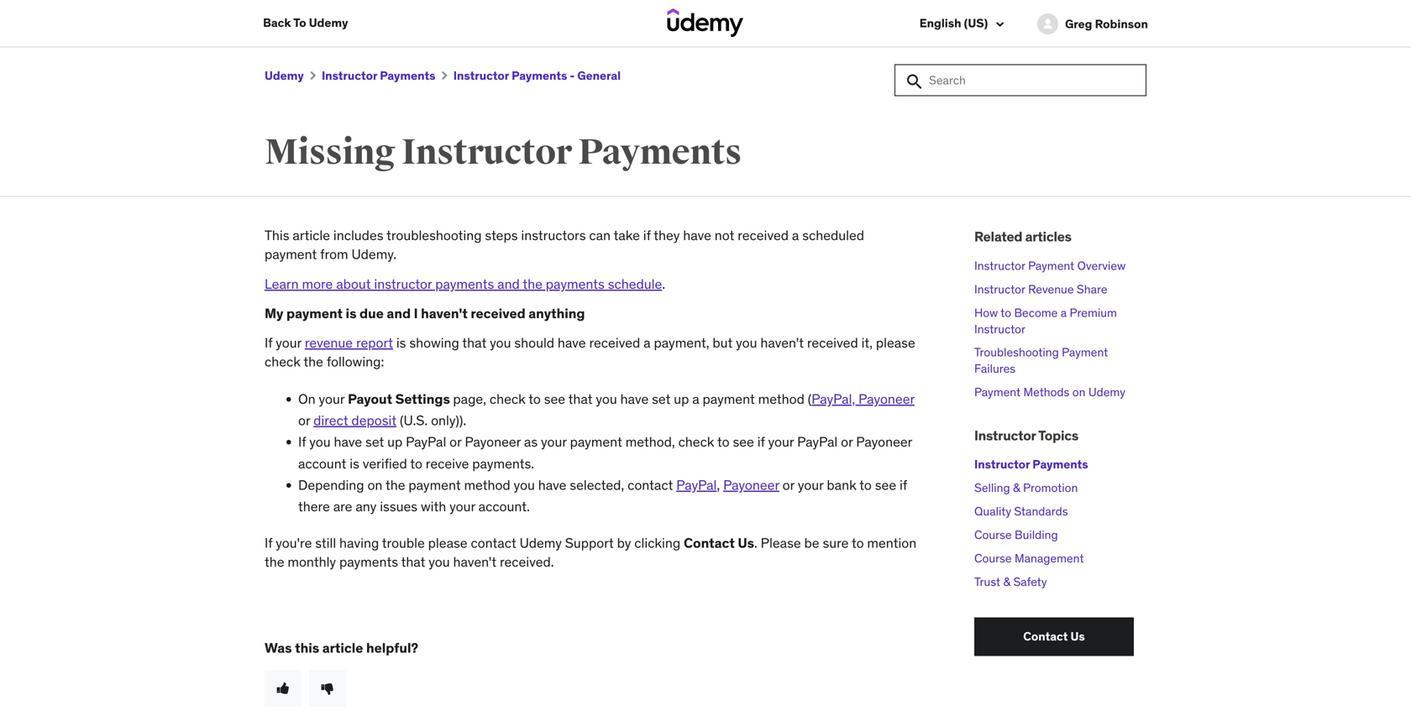 Task type: locate. For each thing, give the bounding box(es) containing it.
1 horizontal spatial contact
[[1023, 629, 1068, 644]]

general
[[577, 68, 621, 83]]

2 vertical spatial .
[[754, 535, 758, 552]]

please down the with
[[428, 535, 468, 552]]

if left you're
[[265, 535, 273, 552]]

a inside this article includes troubleshooting steps instructors can take if they have not received a scheduled payment from udemy.
[[792, 227, 799, 244]]

your right the with
[[450, 498, 475, 515]]

you inside . please be sure to mention the monthly payments that you haven't received.
[[429, 554, 450, 571]]

2 course from the top
[[974, 551, 1012, 566]]

0 horizontal spatial payments
[[339, 554, 398, 571]]

steps
[[485, 227, 518, 244]]

1 horizontal spatial if
[[757, 434, 765, 451]]

or inside your paypal or payoneer account is verified to receive payments.
[[841, 434, 853, 451]]

2 horizontal spatial see
[[875, 477, 896, 494]]

course building link
[[974, 528, 1058, 543]]

1 vertical spatial us
[[1071, 629, 1085, 644]]

1 horizontal spatial us
[[1071, 629, 1085, 644]]

still
[[315, 535, 336, 552]]

if left they
[[643, 227, 651, 244]]

us left please
[[738, 535, 754, 552]]

article up from
[[293, 227, 330, 244]]

clicking
[[634, 535, 681, 552]]

. inside . please be sure to mention the monthly payments that you haven't received.
[[754, 535, 758, 552]]

payments inside . please be sure to mention the monthly payments that you haven't received.
[[339, 554, 398, 571]]

troubleshooting payment failures link
[[974, 345, 1108, 376]]

1 vertical spatial on
[[367, 477, 383, 494]]

1 horizontal spatial check
[[490, 391, 526, 408]]

received left it,
[[807, 334, 858, 352]]

paypal inside your paypal or payoneer account is verified to receive payments.
[[797, 434, 838, 451]]

(us)
[[964, 16, 988, 31]]

0 horizontal spatial &
[[1003, 575, 1011, 590]]

1 horizontal spatial payments
[[435, 275, 494, 293]]

0 vertical spatial instructor payments link
[[322, 68, 436, 83]]

2 horizontal spatial .
[[754, 535, 758, 552]]

0 vertical spatial method
[[758, 391, 805, 408]]

0 horizontal spatial if
[[643, 227, 651, 244]]

2 horizontal spatial that
[[568, 391, 593, 408]]

paypal down the (u.s.
[[406, 434, 446, 451]]

english (us) link
[[920, 15, 1004, 33]]

1 horizontal spatial that
[[462, 334, 487, 352]]

any
[[356, 498, 377, 515]]

is
[[346, 305, 357, 322], [396, 334, 406, 352], [350, 455, 359, 472]]

0 vertical spatial article
[[293, 227, 330, 244]]

promotion
[[1023, 480, 1078, 496]]

is left verified
[[350, 455, 359, 472]]

1 vertical spatial &
[[1003, 575, 1011, 590]]

a inside instructor payment overview instructor revenue share how to become a premium instructor troubleshooting payment failures payment methods on udemy
[[1061, 305, 1067, 320]]

a down revenue
[[1061, 305, 1067, 320]]

english
[[920, 16, 961, 31]]

about
[[336, 275, 371, 293]]

set down deposit
[[365, 434, 384, 451]]

on right 'methods'
[[1072, 385, 1086, 400]]

1 horizontal spatial up
[[674, 391, 689, 408]]

revenue report link
[[305, 334, 393, 352]]

1 vertical spatial is
[[396, 334, 406, 352]]

that
[[462, 334, 487, 352], [568, 391, 593, 408], [401, 554, 425, 571]]

showing
[[409, 334, 459, 352]]

course up the trust
[[974, 551, 1012, 566]]

(
[[808, 391, 812, 408]]

udemy right to
[[309, 15, 348, 30]]

. down they
[[662, 275, 665, 293]]

a inside is showing that you should have received a payment, but you haven't received it, please check the following:
[[644, 334, 651, 352]]

haven't for please
[[453, 554, 497, 571]]

0 horizontal spatial up
[[387, 434, 403, 451]]

have down the direct deposit link
[[334, 434, 362, 451]]

if
[[643, 227, 651, 244], [757, 434, 765, 451], [900, 477, 907, 494]]

article inside this article includes troubleshooting steps instructors can take if they have not received a scheduled payment from udemy.
[[293, 227, 330, 244]]

1 course from the top
[[974, 528, 1012, 543]]

payoneer right paypal,
[[859, 391, 915, 408]]

1 vertical spatial check
[[490, 391, 526, 408]]

received inside this article includes troubleshooting steps instructors can take if they have not received a scheduled payment from udemy.
[[738, 227, 789, 244]]

0 horizontal spatial set
[[365, 434, 384, 451]]

is left due
[[346, 305, 357, 322]]

haven't inside is showing that you should have received a payment, but you haven't received it, please check the following:
[[761, 334, 804, 352]]

to see if there are any issues with your account.
[[298, 477, 907, 515]]

payment,
[[654, 334, 709, 352]]

methods
[[1024, 385, 1070, 400]]

0 vertical spatial .
[[662, 275, 665, 293]]

see inside on your payout settings page, check to see that you have set up a payment method ( paypal, payoneer or direct deposit (u.s. only)) .
[[544, 391, 565, 408]]

check up on
[[265, 353, 301, 371]]

was
[[265, 640, 292, 657]]

but
[[713, 334, 733, 352]]

up
[[674, 391, 689, 408], [387, 434, 403, 451]]

1 vertical spatial that
[[568, 391, 593, 408]]

None search field
[[895, 64, 1147, 96]]

1 vertical spatial haven't
[[761, 334, 804, 352]]

you up the account
[[309, 434, 331, 451]]

0 vertical spatial haven't
[[421, 305, 468, 322]]

method down the payments.
[[464, 477, 510, 494]]

related
[[974, 228, 1023, 245]]

share
[[1077, 282, 1108, 297]]

up up method,
[[674, 391, 689, 408]]

check right page,
[[490, 391, 526, 408]]

0 vertical spatial if
[[265, 334, 273, 352]]

deposit
[[351, 412, 397, 429]]

anything
[[529, 305, 585, 322]]

trouble
[[382, 535, 425, 552]]

0 vertical spatial on
[[1072, 385, 1086, 400]]

. please be sure to mention the monthly payments that you haven't received.
[[265, 535, 917, 571]]

udemy inside instructor payment overview instructor revenue share how to become a premium instructor troubleshooting payment failures payment methods on udemy
[[1089, 385, 1126, 400]]

1 horizontal spatial and
[[497, 275, 520, 293]]

set up method,
[[652, 391, 671, 408]]

2 horizontal spatial check
[[678, 434, 714, 451]]

have left not
[[683, 227, 711, 244]]

2 vertical spatial if
[[900, 477, 907, 494]]

instructor topics
[[974, 427, 1079, 444]]

haven't right i
[[421, 305, 468, 322]]

instructor
[[374, 275, 432, 293]]

that inside on your payout settings page, check to see that you have set up a payment method ( paypal, payoneer or direct deposit (u.s. only)) .
[[568, 391, 593, 408]]

received down schedule
[[589, 334, 640, 352]]

or right payoneer link
[[783, 477, 795, 494]]

None radio
[[265, 671, 302, 707], [309, 671, 346, 707], [265, 671, 302, 707], [309, 671, 346, 707]]

0 vertical spatial &
[[1013, 480, 1020, 496]]

to up if you have set up paypal or payoneer as your payment method, check to see if
[[529, 391, 541, 408]]

2 vertical spatial if
[[265, 535, 273, 552]]

2 vertical spatial is
[[350, 455, 359, 472]]

paypal left payoneer link
[[676, 477, 717, 494]]

you left should at the top
[[490, 334, 511, 352]]

see right bank
[[875, 477, 896, 494]]

payment down more
[[286, 305, 343, 322]]

with
[[421, 498, 446, 515]]

0 horizontal spatial that
[[401, 554, 425, 571]]

0 horizontal spatial method
[[464, 477, 510, 494]]

0 vertical spatial course
[[974, 528, 1012, 543]]

option group
[[265, 671, 920, 707]]

1 horizontal spatial see
[[733, 434, 754, 451]]

greg robinson image
[[1037, 13, 1058, 34]]

a
[[792, 227, 799, 244], [1061, 305, 1067, 320], [644, 334, 651, 352], [692, 391, 699, 408]]

0 horizontal spatial contact
[[471, 535, 516, 552]]

is right 'report'
[[396, 334, 406, 352]]

premium
[[1070, 305, 1117, 320]]

0 vertical spatial that
[[462, 334, 487, 352]]

1 vertical spatial .
[[463, 412, 466, 429]]

a down the payment, at the top of page
[[692, 391, 699, 408]]

page,
[[453, 391, 486, 408]]

2 vertical spatial see
[[875, 477, 896, 494]]

1 vertical spatial and
[[387, 305, 411, 322]]

payment down but
[[703, 391, 755, 408]]

received right not
[[738, 227, 789, 244]]

article right the this on the left bottom of the page
[[322, 640, 363, 657]]

monthly
[[288, 554, 336, 571]]

building
[[1015, 528, 1058, 543]]

you up account.
[[514, 477, 535, 494]]

0 vertical spatial up
[[674, 391, 689, 408]]

have inside is showing that you should have received a payment, but you haven't received it, please check the following:
[[558, 334, 586, 352]]

,
[[717, 477, 720, 494]]

payments for instructor payments - general
[[512, 68, 567, 83]]

payoneer link
[[723, 477, 779, 494]]

please inside is showing that you should have received a payment, but you haven't received it, please check the following:
[[876, 334, 915, 352]]

0 vertical spatial check
[[265, 353, 301, 371]]

0 vertical spatial contact
[[684, 535, 735, 552]]

the down you're
[[265, 554, 284, 571]]

payment down on your payout settings page, check to see that you have set up a payment method ( paypal, payoneer or direct deposit (u.s. only)) .
[[570, 434, 622, 451]]

contact
[[628, 477, 673, 494], [471, 535, 516, 552]]

greg robinson
[[1065, 16, 1148, 31]]

become
[[1014, 305, 1058, 320]]

to right sure
[[852, 535, 864, 552]]

issues
[[380, 498, 418, 515]]

0 horizontal spatial see
[[544, 391, 565, 408]]

payment down this
[[265, 246, 317, 263]]

your paypal or payoneer account is verified to receive payments.
[[298, 434, 912, 472]]

1 horizontal spatial instructor payments link
[[974, 457, 1088, 472]]

method left (
[[758, 391, 805, 408]]

udemy inside 'back to udemy' link
[[309, 15, 348, 30]]

0 vertical spatial please
[[876, 334, 915, 352]]

your inside your paypal or payoneer account is verified to receive payments.
[[768, 434, 794, 451]]

method,
[[626, 434, 675, 451]]

if down the "my"
[[265, 334, 273, 352]]

management
[[1015, 551, 1084, 566]]

my payment is due and i haven't received anything
[[265, 305, 585, 322]]

us down management on the bottom right
[[1071, 629, 1085, 644]]

0 vertical spatial if
[[643, 227, 651, 244]]

if for if your revenue report
[[265, 334, 273, 352]]

instructor
[[322, 68, 377, 83], [453, 68, 509, 83], [401, 131, 572, 174], [974, 258, 1025, 273], [974, 282, 1025, 297], [974, 322, 1026, 337], [974, 427, 1036, 444], [974, 457, 1030, 472]]

a left scheduled
[[792, 227, 799, 244]]

udemy.
[[352, 246, 397, 263]]

have down anything
[[558, 334, 586, 352]]

. left please
[[754, 535, 758, 552]]

0 horizontal spatial please
[[428, 535, 468, 552]]

1 vertical spatial see
[[733, 434, 754, 451]]

payments up my payment is due and i haven't received anything
[[435, 275, 494, 293]]

to inside . please be sure to mention the monthly payments that you haven't received.
[[852, 535, 864, 552]]

that inside is showing that you should have received a payment, but you haven't received it, please check the following:
[[462, 334, 487, 352]]

2 vertical spatial haven't
[[453, 554, 497, 571]]

this
[[295, 640, 319, 657]]

direct
[[313, 412, 348, 429]]

account
[[298, 455, 346, 472]]

if your revenue report
[[265, 334, 393, 352]]

1 vertical spatial if
[[298, 434, 306, 451]]

1 vertical spatial course
[[974, 551, 1012, 566]]

payments down "having" on the left of page
[[339, 554, 398, 571]]

the down revenue
[[304, 353, 323, 371]]

set inside on your payout settings page, check to see that you have set up a payment method ( paypal, payoneer or direct deposit (u.s. only)) .
[[652, 391, 671, 408]]

your inside "to see if there are any issues with your account."
[[450, 498, 475, 515]]

0 vertical spatial set
[[652, 391, 671, 408]]

1 horizontal spatial &
[[1013, 480, 1020, 496]]

selected,
[[570, 477, 624, 494]]

0 vertical spatial contact
[[628, 477, 673, 494]]

1 vertical spatial up
[[387, 434, 403, 451]]

received.
[[500, 554, 554, 571]]

payoneer down paypal, payoneer link
[[856, 434, 912, 451]]

article
[[293, 227, 330, 244], [322, 640, 363, 657]]

payments inside the instructor payments selling & promotion quality standards course building course management trust & safety
[[1033, 457, 1088, 472]]

payment methods on udemy link
[[974, 385, 1126, 400]]

0 vertical spatial and
[[497, 275, 520, 293]]

you down the with
[[429, 554, 450, 571]]

verified
[[363, 455, 407, 472]]

revenue
[[305, 334, 353, 352]]

2 horizontal spatial paypal
[[797, 434, 838, 451]]

learn more about instructor payments and the payments schedule link
[[265, 275, 662, 293]]

0 horizontal spatial paypal
[[406, 434, 446, 451]]

you
[[490, 334, 511, 352], [736, 334, 757, 352], [596, 391, 617, 408], [309, 434, 331, 451], [514, 477, 535, 494], [429, 554, 450, 571]]

bank
[[827, 477, 857, 494]]

1 horizontal spatial method
[[758, 391, 805, 408]]

udemy right 'methods'
[[1089, 385, 1126, 400]]

and left i
[[387, 305, 411, 322]]

1 horizontal spatial on
[[1072, 385, 1086, 400]]

missing instructor payments main content
[[0, 47, 1411, 711]]

1 horizontal spatial contact
[[628, 477, 673, 494]]

0 horizontal spatial instructor payments link
[[322, 68, 436, 83]]

haven't right but
[[761, 334, 804, 352]]

or
[[298, 412, 310, 429], [450, 434, 462, 451], [841, 434, 853, 451], [783, 477, 795, 494]]

on up any
[[367, 477, 383, 494]]

0 vertical spatial is
[[346, 305, 357, 322]]

payments up anything
[[546, 275, 605, 293]]

see inside "to see if there are any issues with your account."
[[875, 477, 896, 494]]

udemy
[[309, 15, 348, 30], [265, 68, 304, 83], [1089, 385, 1126, 400], [520, 535, 562, 552]]

sure
[[823, 535, 849, 552]]

contact down method,
[[628, 477, 673, 494]]

payment inside on your payout settings page, check to see that you have set up a payment method ( paypal, payoneer or direct deposit (u.s. only)) .
[[703, 391, 755, 408]]

payment up revenue
[[1028, 258, 1075, 273]]

. inside on your payout settings page, check to see that you have set up a payment method ( paypal, payoneer or direct deposit (u.s. only)) .
[[463, 412, 466, 429]]

your up payoneer link
[[768, 434, 794, 451]]

course
[[974, 528, 1012, 543], [974, 551, 1012, 566]]

1 vertical spatial contact
[[471, 535, 516, 552]]

that right the showing
[[462, 334, 487, 352]]

up up verified
[[387, 434, 403, 451]]

& right the trust
[[1003, 575, 1011, 590]]

contact down account.
[[471, 535, 516, 552]]

course down quality
[[974, 528, 1012, 543]]

0 vertical spatial us
[[738, 535, 754, 552]]

you down is showing that you should have received a payment, but you haven't received it, please check the following:
[[596, 391, 617, 408]]

0 horizontal spatial check
[[265, 353, 301, 371]]

paypal
[[406, 434, 446, 451], [797, 434, 838, 451], [676, 477, 717, 494]]

haven't down the if you're still having trouble please contact udemy support by clicking contact us
[[453, 554, 497, 571]]

1 horizontal spatial set
[[652, 391, 671, 408]]

2 vertical spatial payment
[[974, 385, 1021, 400]]

is showing that you should have received a payment, but you haven't received it, please check the following:
[[265, 334, 915, 371]]

2 horizontal spatial if
[[900, 477, 907, 494]]

if up mention
[[900, 477, 907, 494]]

have
[[683, 227, 711, 244], [558, 334, 586, 352], [620, 391, 649, 408], [334, 434, 362, 451], [538, 477, 567, 494]]

if for if you have set up paypal or payoneer as your payment method, check to see if
[[298, 434, 306, 451]]

please right it,
[[876, 334, 915, 352]]

see up if you have set up paypal or payoneer as your payment method, check to see if
[[544, 391, 565, 408]]

to left receive
[[410, 455, 422, 472]]

check
[[265, 353, 301, 371], [490, 391, 526, 408], [678, 434, 714, 451]]

see up payoneer link
[[733, 434, 754, 451]]

to right bank
[[860, 477, 872, 494]]

and down steps
[[497, 275, 520, 293]]

a left the payment, at the top of page
[[644, 334, 651, 352]]

1 vertical spatial if
[[757, 434, 765, 451]]

to inside on your payout settings page, check to see that you have set up a payment method ( paypal, payoneer or direct deposit (u.s. only)) .
[[529, 391, 541, 408]]

if up the account
[[298, 434, 306, 451]]

having
[[339, 535, 379, 552]]

1 horizontal spatial please
[[876, 334, 915, 352]]

paypal down (
[[797, 434, 838, 451]]

or up bank
[[841, 434, 853, 451]]

contact down 'safety' in the bottom of the page
[[1023, 629, 1068, 644]]

& up quality standards link
[[1013, 480, 1020, 496]]

2 vertical spatial that
[[401, 554, 425, 571]]

payoneer inside your paypal or payoneer account is verified to receive payments.
[[856, 434, 912, 451]]

includes
[[333, 227, 383, 244]]

that down is showing that you should have received a payment, but you haven't received it, please check the following:
[[568, 391, 593, 408]]

payment down premium
[[1062, 345, 1108, 360]]

1 vertical spatial contact
[[1023, 629, 1068, 644]]

is inside your paypal or payoneer account is verified to receive payments.
[[350, 455, 359, 472]]

0 horizontal spatial .
[[463, 412, 466, 429]]

have up method,
[[620, 391, 649, 408]]

direct deposit link
[[313, 412, 397, 429]]

1 horizontal spatial paypal
[[676, 477, 717, 494]]

was this article helpful?
[[265, 640, 418, 657]]

your up direct
[[319, 391, 345, 408]]

contact right clicking
[[684, 535, 735, 552]]

if inside this article includes troubleshooting steps instructors can take if they have not received a scheduled payment from udemy.
[[643, 227, 651, 244]]

see
[[544, 391, 565, 408], [733, 434, 754, 451], [875, 477, 896, 494]]

haven't inside . please be sure to mention the monthly payments that you haven't received.
[[453, 554, 497, 571]]

please
[[761, 535, 801, 552]]

0 vertical spatial see
[[544, 391, 565, 408]]

. down page,
[[463, 412, 466, 429]]



Task type: describe. For each thing, give the bounding box(es) containing it.
payments for instructor payments selling & promotion quality standards course building course management trust & safety
[[1033, 457, 1088, 472]]

quality standards link
[[974, 504, 1068, 519]]

account.
[[479, 498, 530, 515]]

how
[[974, 305, 998, 320]]

instructor payments - general
[[453, 68, 621, 83]]

how to become a premium instructor link
[[974, 305, 1117, 337]]

instructor payment overview instructor revenue share how to become a premium instructor troubleshooting payment failures payment methods on udemy
[[974, 258, 1126, 400]]

us inside contact us button
[[1071, 629, 1085, 644]]

to inside "to see if there are any issues with your account."
[[860, 477, 872, 494]]

0 horizontal spatial and
[[387, 305, 411, 322]]

have inside this article includes troubleshooting steps instructors can take if they have not received a scheduled payment from udemy.
[[683, 227, 711, 244]]

payoneer up the payments.
[[465, 434, 521, 451]]

support
[[565, 535, 614, 552]]

helpful?
[[366, 640, 418, 657]]

following:
[[327, 353, 384, 371]]

to inside instructor payment overview instructor revenue share how to become a premium instructor troubleshooting payment failures payment methods on udemy
[[1001, 305, 1011, 320]]

more
[[302, 275, 333, 293]]

trust
[[974, 575, 1001, 590]]

you're
[[276, 535, 312, 552]]

report
[[356, 334, 393, 352]]

check inside is showing that you should have received a payment, but you haven't received it, please check the following:
[[265, 353, 301, 371]]

depending on the payment method you have selected, contact paypal , payoneer or your bank
[[298, 477, 857, 494]]

settings
[[395, 391, 450, 408]]

2 vertical spatial check
[[678, 434, 714, 451]]

that inside . please be sure to mention the monthly payments that you haven't received.
[[401, 554, 425, 571]]

up inside on your payout settings page, check to see that you have set up a payment method ( paypal, payoneer or direct deposit (u.s. only)) .
[[674, 391, 689, 408]]

0 horizontal spatial contact
[[684, 535, 735, 552]]

instructor payments
[[322, 68, 436, 83]]

quality
[[974, 504, 1011, 519]]

0 horizontal spatial us
[[738, 535, 754, 552]]

missing instructor payments
[[265, 131, 742, 174]]

this article includes troubleshooting steps instructors can take if they have not received a scheduled payment from udemy.
[[265, 227, 864, 263]]

mention
[[867, 535, 917, 552]]

instructor payments selling & promotion quality standards course building course management trust & safety
[[974, 457, 1088, 590]]

payoneer right the ,
[[723, 477, 779, 494]]

instructor inside the instructor payments selling & promotion quality standards course building course management trust & safety
[[974, 457, 1030, 472]]

it,
[[861, 334, 873, 352]]

a inside on your payout settings page, check to see that you have set up a payment method ( paypal, payoneer or direct deposit (u.s. only)) .
[[692, 391, 699, 408]]

be
[[804, 535, 820, 552]]

0 vertical spatial payment
[[1028, 258, 1075, 273]]

to
[[293, 15, 306, 30]]

only))
[[431, 412, 463, 429]]

your left bank
[[798, 477, 824, 494]]

payments.
[[472, 455, 534, 472]]

(u.s.
[[400, 412, 428, 429]]

scheduled
[[802, 227, 864, 244]]

to inside your paypal or payoneer account is verified to receive payments.
[[410, 455, 422, 472]]

if you have set up paypal or payoneer as your payment method, check to see if
[[298, 434, 768, 451]]

articles
[[1025, 228, 1072, 245]]

the inside . please be sure to mention the monthly payments that you haven't received.
[[265, 554, 284, 571]]

i
[[414, 305, 418, 322]]

have inside on your payout settings page, check to see that you have set up a payment method ( paypal, payoneer or direct deposit (u.s. only)) .
[[620, 391, 649, 408]]

troubleshooting
[[974, 345, 1059, 360]]

contact us
[[1023, 629, 1085, 644]]

1 horizontal spatial .
[[662, 275, 665, 293]]

take
[[614, 227, 640, 244]]

learn more about instructor payments and the payments schedule .
[[265, 275, 665, 293]]

standards
[[1014, 504, 1068, 519]]

contact inside button
[[1023, 629, 1068, 644]]

received down learn more about instructor payments and the payments schedule .
[[471, 305, 526, 322]]

as
[[524, 434, 538, 451]]

check inside on your payout settings page, check to see that you have set up a payment method ( paypal, payoneer or direct deposit (u.s. only)) .
[[490, 391, 526, 408]]

1 vertical spatial method
[[464, 477, 510, 494]]

schedule
[[608, 275, 662, 293]]

this
[[265, 227, 289, 244]]

my
[[265, 305, 283, 322]]

safety
[[1013, 575, 1047, 590]]

paypal,
[[812, 391, 855, 408]]

method inside on your payout settings page, check to see that you have set up a payment method ( paypal, payoneer or direct deposit (u.s. only)) .
[[758, 391, 805, 408]]

payout
[[348, 391, 392, 408]]

instructor payment overview link
[[974, 258, 1126, 273]]

udemy link
[[265, 68, 304, 83]]

should
[[514, 334, 554, 352]]

udemy up received.
[[520, 535, 562, 552]]

1 vertical spatial please
[[428, 535, 468, 552]]

depending
[[298, 477, 364, 494]]

have left selected,
[[538, 477, 567, 494]]

-
[[570, 68, 575, 83]]

your down the "my"
[[276, 334, 302, 352]]

if inside "to see if there are any issues with your account."
[[900, 477, 907, 494]]

is inside is showing that you should have received a payment, but you haven't received it, please check the following:
[[396, 334, 406, 352]]

to up the ,
[[717, 434, 730, 451]]

by
[[617, 535, 631, 552]]

payoneer inside on your payout settings page, check to see that you have set up a payment method ( paypal, payoneer or direct deposit (u.s. only)) .
[[859, 391, 915, 408]]

1 vertical spatial payment
[[1062, 345, 1108, 360]]

the inside is showing that you should have received a payment, but you haven't received it, please check the following:
[[304, 353, 323, 371]]

there
[[298, 498, 330, 515]]

missing
[[265, 131, 395, 174]]

you inside on your payout settings page, check to see that you have set up a payment method ( paypal, payoneer or direct deposit (u.s. only)) .
[[596, 391, 617, 408]]

option group inside missing instructor payments main content
[[265, 671, 920, 707]]

on
[[298, 391, 316, 408]]

payments for instructor payments
[[380, 68, 436, 83]]

revenue
[[1028, 282, 1074, 297]]

failures
[[974, 361, 1016, 376]]

from
[[320, 246, 348, 263]]

udemy down back
[[265, 68, 304, 83]]

Search search field
[[895, 64, 1147, 96]]

the up issues
[[386, 477, 405, 494]]

haven't for showing
[[761, 334, 804, 352]]

on inside instructor payment overview instructor revenue share how to become a premium instructor troubleshooting payment failures payment methods on udemy
[[1072, 385, 1086, 400]]

your right as
[[541, 434, 567, 451]]

related articles
[[974, 228, 1072, 245]]

instructors
[[521, 227, 586, 244]]

0 horizontal spatial on
[[367, 477, 383, 494]]

your inside on your payout settings page, check to see that you have set up a payment method ( paypal, payoneer or direct deposit (u.s. only)) .
[[319, 391, 345, 408]]

paypal link
[[676, 477, 717, 494]]

contact us button
[[974, 618, 1134, 656]]

1 vertical spatial set
[[365, 434, 384, 451]]

if for if you're still having trouble please contact udemy support by clicking contact us
[[265, 535, 273, 552]]

greg
[[1065, 16, 1092, 31]]

or inside on your payout settings page, check to see that you have set up a payment method ( paypal, payoneer or direct deposit (u.s. only)) .
[[298, 412, 310, 429]]

or up receive
[[450, 434, 462, 451]]

2 horizontal spatial payments
[[546, 275, 605, 293]]

trust & safety link
[[974, 575, 1047, 590]]

1 vertical spatial instructor payments link
[[974, 457, 1088, 472]]

instructor payments - general link
[[453, 68, 621, 83]]

overview
[[1077, 258, 1126, 273]]

the up anything
[[523, 275, 543, 293]]

payment up the with
[[409, 477, 461, 494]]

you right but
[[736, 334, 757, 352]]

not
[[715, 227, 734, 244]]

if you're still having trouble please contact udemy support by clicking contact us
[[265, 535, 754, 552]]

can
[[589, 227, 611, 244]]

payment inside this article includes troubleshooting steps instructors can take if they have not received a scheduled payment from udemy.
[[265, 246, 317, 263]]

selling & promotion link
[[974, 480, 1078, 496]]

receive
[[426, 455, 469, 472]]

back to udemy
[[263, 15, 348, 30]]

english (us)
[[920, 16, 991, 31]]

1 vertical spatial article
[[322, 640, 363, 657]]



Task type: vqa. For each thing, say whether or not it's contained in the screenshot.
the rightmost "&"
yes



